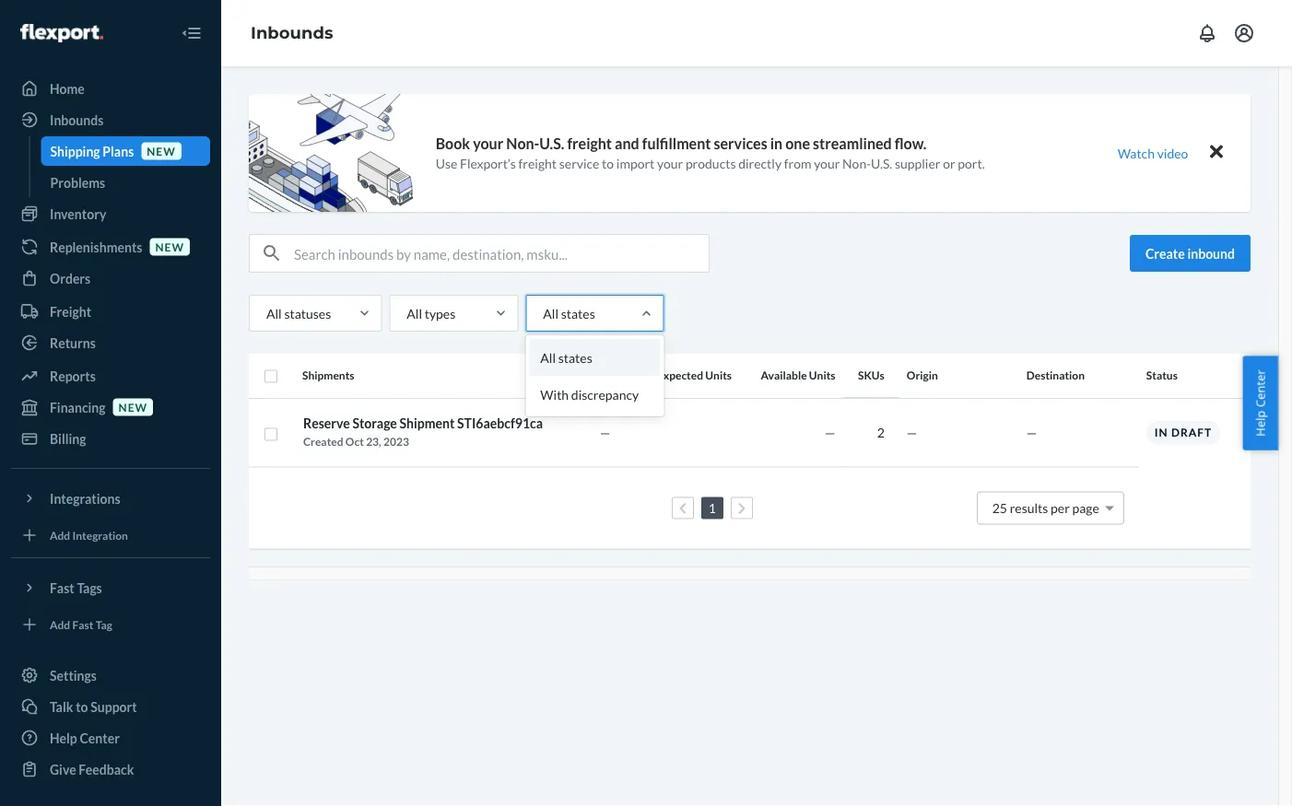 Task type: vqa. For each thing, say whether or not it's contained in the screenshot.
the square Image
yes



Task type: describe. For each thing, give the bounding box(es) containing it.
all up with
[[541, 350, 556, 366]]

1 horizontal spatial inbounds link
[[251, 23, 333, 43]]

supplier
[[895, 156, 941, 171]]

or
[[943, 156, 956, 171]]

origin
[[907, 369, 939, 382]]

integrations
[[50, 491, 120, 507]]

new for shipping plans
[[147, 144, 176, 158]]

discrepancy
[[572, 387, 639, 402]]

1 — from the left
[[600, 425, 611, 441]]

problems
[[50, 175, 105, 190]]

add fast tag
[[50, 618, 112, 632]]

new for replenishments
[[155, 240, 184, 254]]

25
[[993, 501, 1008, 516]]

from
[[785, 156, 812, 171]]

import
[[617, 156, 655, 171]]

new for financing
[[119, 401, 148, 414]]

flexport's
[[460, 156, 516, 171]]

fast tags
[[50, 580, 102, 596]]

talk to support button
[[11, 692, 210, 722]]

shipping plans
[[50, 143, 134, 159]]

0 horizontal spatial inbounds link
[[11, 105, 210, 135]]

23,
[[366, 435, 382, 449]]

statuses
[[284, 306, 331, 321]]

talk to support
[[50, 699, 137, 715]]

use
[[436, 156, 458, 171]]

integrations button
[[11, 484, 210, 514]]

draft
[[1172, 426, 1213, 440]]

orders
[[50, 271, 91, 286]]

square image
[[264, 369, 278, 384]]

1 horizontal spatial non-
[[843, 156, 871, 171]]

give feedback
[[50, 762, 134, 778]]

1 link
[[705, 501, 720, 516]]

in
[[771, 135, 783, 153]]

orders link
[[11, 264, 210, 293]]

tags
[[77, 580, 102, 596]]

0 vertical spatial all states
[[543, 306, 595, 321]]

25 results per page option
[[993, 501, 1100, 516]]

0 vertical spatial freight
[[567, 135, 612, 153]]

2
[[878, 425, 885, 441]]

freight link
[[11, 297, 210, 326]]

types
[[425, 306, 456, 321]]

shipments
[[302, 369, 355, 382]]

help inside button
[[1253, 411, 1269, 437]]

give
[[50, 762, 76, 778]]

in
[[1155, 426, 1169, 440]]

all down search inbounds by name, destination, msku... text field
[[543, 306, 559, 321]]

chevron right image
[[738, 502, 746, 515]]

reserve storage shipment sti6aebcf91ca created oct 23, 2023
[[303, 416, 543, 449]]

available units
[[761, 369, 836, 382]]

destination
[[1027, 369, 1085, 382]]

fast tags button
[[11, 574, 210, 603]]

open account menu image
[[1234, 22, 1256, 44]]

watch
[[1118, 145, 1155, 161]]

units for expected units
[[706, 369, 732, 382]]

watch video button
[[1106, 140, 1201, 166]]

talk
[[50, 699, 73, 715]]

0 vertical spatial non-
[[506, 135, 540, 153]]

inventory
[[50, 206, 106, 222]]

0 horizontal spatial your
[[473, 135, 504, 153]]

oct
[[346, 435, 364, 449]]

flexport logo image
[[20, 24, 103, 42]]

with
[[541, 387, 569, 402]]

expected
[[657, 369, 704, 382]]

book
[[436, 135, 470, 153]]

1 vertical spatial fast
[[72, 618, 94, 632]]

0 vertical spatial states
[[561, 306, 595, 321]]

add fast tag link
[[11, 610, 210, 640]]

1 vertical spatial all states
[[541, 350, 593, 366]]

open notifications image
[[1197, 22, 1219, 44]]

page
[[1073, 501, 1100, 516]]

plans
[[103, 143, 134, 159]]

shipping
[[50, 143, 100, 159]]

feedback
[[79, 762, 134, 778]]

problems link
[[41, 168, 210, 197]]

directly
[[739, 156, 782, 171]]

status
[[1147, 369, 1178, 382]]

results
[[1010, 501, 1049, 516]]

in draft
[[1155, 426, 1213, 440]]

1 vertical spatial states
[[558, 350, 593, 366]]

to inside book your non-u.s. freight and fulfillment services in one streamlined flow. use flexport's freight service to import your products directly from your non-u.s. supplier or port.
[[602, 156, 614, 171]]

freight
[[50, 304, 91, 320]]

inventory link
[[11, 199, 210, 229]]

Search inbounds by name, destination, msku... text field
[[294, 235, 709, 272]]

1 horizontal spatial u.s.
[[871, 156, 893, 171]]

reserve
[[303, 416, 350, 432]]



Task type: locate. For each thing, give the bounding box(es) containing it.
returns link
[[11, 328, 210, 358]]

all left statuses
[[266, 306, 282, 321]]

0 vertical spatial fast
[[50, 580, 74, 596]]

1 vertical spatial freight
[[519, 156, 557, 171]]

0 horizontal spatial freight
[[519, 156, 557, 171]]

1 vertical spatial inbounds link
[[11, 105, 210, 135]]

skus
[[859, 369, 885, 382]]

0 vertical spatial help
[[1253, 411, 1269, 437]]

2 — from the left
[[825, 425, 836, 441]]

fulfillment
[[643, 135, 711, 153]]

1 vertical spatial new
[[155, 240, 184, 254]]

chevron left image
[[679, 502, 687, 515]]

fast left tags at the left bottom
[[50, 580, 74, 596]]

tag
[[96, 618, 112, 632]]

1 units from the left
[[706, 369, 732, 382]]

financing
[[50, 400, 106, 415]]

0 horizontal spatial help center
[[50, 731, 120, 746]]

u.s. up service
[[540, 135, 565, 153]]

one
[[786, 135, 811, 153]]

3 — from the left
[[907, 425, 918, 441]]

reports link
[[11, 361, 210, 391]]

with discrepancy
[[541, 387, 639, 402]]

0 vertical spatial center
[[1253, 370, 1269, 408]]

units right expected
[[706, 369, 732, 382]]

1 horizontal spatial your
[[657, 156, 683, 171]]

settings link
[[11, 661, 210, 691]]

u.s.
[[540, 135, 565, 153], [871, 156, 893, 171]]

settings
[[50, 668, 97, 684]]

freight up service
[[567, 135, 612, 153]]

1 vertical spatial center
[[80, 731, 120, 746]]

fast inside dropdown button
[[50, 580, 74, 596]]

all statuses
[[266, 306, 331, 321]]

0 horizontal spatial non-
[[506, 135, 540, 153]]

inbounds
[[251, 23, 333, 43], [50, 112, 104, 128]]

billing
[[50, 431, 86, 447]]

your
[[473, 135, 504, 153], [657, 156, 683, 171], [814, 156, 840, 171]]

close navigation image
[[181, 22, 203, 44]]

reports
[[50, 368, 96, 384]]

1 vertical spatial help center
[[50, 731, 120, 746]]

your right from
[[814, 156, 840, 171]]

create inbound
[[1146, 246, 1236, 261]]

help right draft
[[1253, 411, 1269, 437]]

0 horizontal spatial center
[[80, 731, 120, 746]]

give feedback button
[[11, 755, 210, 785]]

flow.
[[895, 135, 927, 153]]

streamlined
[[813, 135, 892, 153]]

center
[[1253, 370, 1269, 408], [80, 731, 120, 746]]

1 horizontal spatial inbounds
[[251, 23, 333, 43]]

1 vertical spatial to
[[76, 699, 88, 715]]

— down destination
[[1027, 425, 1038, 441]]

1 vertical spatial u.s.
[[871, 156, 893, 171]]

0 vertical spatial to
[[602, 156, 614, 171]]

close image
[[1211, 141, 1224, 163]]

fast left tag
[[72, 618, 94, 632]]

2023
[[384, 435, 409, 449]]

1 horizontal spatial units
[[809, 369, 836, 382]]

4 — from the left
[[1027, 425, 1038, 441]]

new right plans
[[147, 144, 176, 158]]

units
[[706, 369, 732, 382], [809, 369, 836, 382]]

center inside help center link
[[80, 731, 120, 746]]

po#
[[600, 369, 622, 382]]

1 vertical spatial non-
[[843, 156, 871, 171]]

— left 2 at right bottom
[[825, 425, 836, 441]]

services
[[714, 135, 768, 153]]

2 vertical spatial new
[[119, 401, 148, 414]]

0 horizontal spatial units
[[706, 369, 732, 382]]

25 results per page
[[993, 501, 1100, 516]]

home
[[50, 81, 85, 96]]

non-
[[506, 135, 540, 153], [843, 156, 871, 171]]

port.
[[958, 156, 985, 171]]

service
[[559, 156, 600, 171]]

add for add fast tag
[[50, 618, 70, 632]]

1 horizontal spatial to
[[602, 156, 614, 171]]

book your non-u.s. freight and fulfillment services in one streamlined flow. use flexport's freight service to import your products directly from your non-u.s. supplier or port.
[[436, 135, 985, 171]]

square image
[[264, 427, 278, 442]]

fast
[[50, 580, 74, 596], [72, 618, 94, 632]]

video
[[1158, 145, 1189, 161]]

help center inside button
[[1253, 370, 1269, 437]]

new down reports link
[[119, 401, 148, 414]]

1 horizontal spatial help center
[[1253, 370, 1269, 437]]

help center link
[[11, 724, 210, 753]]

— down the discrepancy in the left top of the page
[[600, 425, 611, 441]]

inbound
[[1188, 246, 1236, 261]]

0 vertical spatial inbounds
[[251, 23, 333, 43]]

create inbound button
[[1130, 235, 1251, 272]]

freight left service
[[519, 156, 557, 171]]

1 vertical spatial add
[[50, 618, 70, 632]]

home link
[[11, 74, 210, 103]]

1 add from the top
[[50, 529, 70, 542]]

2 units from the left
[[809, 369, 836, 382]]

0 vertical spatial inbounds link
[[251, 23, 333, 43]]

replenishments
[[50, 239, 142, 255]]

add left integration
[[50, 529, 70, 542]]

to left import
[[602, 156, 614, 171]]

add down fast tags
[[50, 618, 70, 632]]

your up flexport's
[[473, 135, 504, 153]]

0 horizontal spatial to
[[76, 699, 88, 715]]

all types
[[407, 306, 456, 321]]

to inside button
[[76, 699, 88, 715]]

2 horizontal spatial your
[[814, 156, 840, 171]]

non- down streamlined
[[843, 156, 871, 171]]

your down fulfillment
[[657, 156, 683, 171]]

0 vertical spatial add
[[50, 529, 70, 542]]

0 horizontal spatial u.s.
[[540, 135, 565, 153]]

0 vertical spatial u.s.
[[540, 135, 565, 153]]

1 horizontal spatial help
[[1253, 411, 1269, 437]]

storage
[[353, 416, 397, 432]]

support
[[91, 699, 137, 715]]

integration
[[72, 529, 128, 542]]

add integration
[[50, 529, 128, 542]]

to right talk
[[76, 699, 88, 715]]

watch video
[[1118, 145, 1189, 161]]

new up orders link
[[155, 240, 184, 254]]

1 horizontal spatial freight
[[567, 135, 612, 153]]

1 vertical spatial help
[[50, 731, 77, 746]]

returns
[[50, 335, 96, 351]]

units for available units
[[809, 369, 836, 382]]

1 vertical spatial inbounds
[[50, 112, 104, 128]]

1 horizontal spatial center
[[1253, 370, 1269, 408]]

expected units
[[657, 369, 732, 382]]

add for add integration
[[50, 529, 70, 542]]

non- up flexport's
[[506, 135, 540, 153]]

0 horizontal spatial help
[[50, 731, 77, 746]]

all left "types"
[[407, 306, 422, 321]]

sti6aebcf91ca
[[457, 416, 543, 432]]

all
[[266, 306, 282, 321], [407, 306, 422, 321], [543, 306, 559, 321], [541, 350, 556, 366]]

available
[[761, 369, 807, 382]]

help center up give feedback
[[50, 731, 120, 746]]

shipment
[[400, 416, 455, 432]]

new
[[147, 144, 176, 158], [155, 240, 184, 254], [119, 401, 148, 414]]

—
[[600, 425, 611, 441], [825, 425, 836, 441], [907, 425, 918, 441], [1027, 425, 1038, 441]]

created
[[303, 435, 344, 449]]

create
[[1146, 246, 1186, 261]]

— right 2 at right bottom
[[907, 425, 918, 441]]

1
[[709, 501, 716, 516]]

0 vertical spatial new
[[147, 144, 176, 158]]

all states
[[543, 306, 595, 321], [541, 350, 593, 366]]

u.s. down streamlined
[[871, 156, 893, 171]]

billing link
[[11, 424, 210, 454]]

freight
[[567, 135, 612, 153], [519, 156, 557, 171]]

add
[[50, 529, 70, 542], [50, 618, 70, 632]]

help center right draft
[[1253, 370, 1269, 437]]

2 add from the top
[[50, 618, 70, 632]]

products
[[686, 156, 736, 171]]

and
[[615, 135, 640, 153]]

center inside help center button
[[1253, 370, 1269, 408]]

help center
[[1253, 370, 1269, 437], [50, 731, 120, 746]]

to
[[602, 156, 614, 171], [76, 699, 88, 715]]

per
[[1051, 501, 1070, 516]]

help up 'give'
[[50, 731, 77, 746]]

0 horizontal spatial inbounds
[[50, 112, 104, 128]]

units right available
[[809, 369, 836, 382]]

help center button
[[1243, 356, 1279, 451]]

0 vertical spatial help center
[[1253, 370, 1269, 437]]



